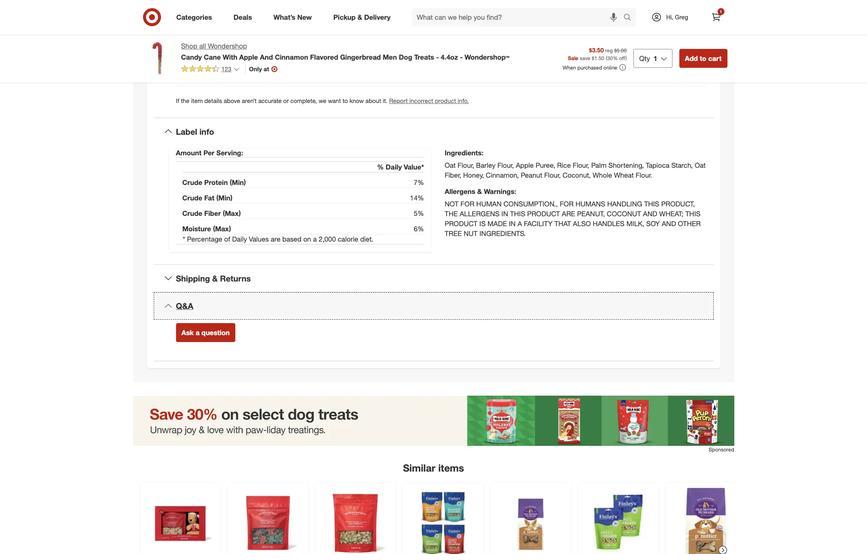Task type: vqa. For each thing, say whether or not it's contained in the screenshot.


Task type: locate. For each thing, give the bounding box(es) containing it.
about
[[366, 97, 381, 105]]

1 horizontal spatial &
[[358, 13, 362, 21]]

upc
[[176, 17, 189, 24]]

hi, greg
[[667, 13, 689, 21]]

1 vertical spatial &
[[477, 187, 482, 196]]

purchased
[[578, 64, 602, 71]]

0 horizontal spatial %
[[377, 163, 384, 172]]

1 horizontal spatial and
[[662, 219, 676, 228]]

puree,
[[536, 161, 556, 170]]

for up are
[[560, 200, 574, 208]]

1 vertical spatial (min)
[[216, 194, 233, 202]]

4.4oz
[[441, 53, 458, 61]]

1 horizontal spatial 1
[[720, 9, 722, 14]]

values
[[249, 235, 269, 243]]

1 vertical spatial a
[[196, 329, 200, 337]]

facility
[[524, 219, 553, 228]]

- left 4.4oz
[[436, 53, 439, 61]]

1 crude from the top
[[182, 178, 202, 187]]

1 vertical spatial 1
[[654, 54, 658, 63]]

% left off
[[613, 55, 618, 62]]

crude up "moisture"
[[182, 209, 202, 218]]

upc : 085239317587
[[176, 17, 232, 24]]

1 horizontal spatial oat
[[695, 161, 706, 170]]

crude fat (min)
[[182, 194, 233, 202]]

: left 083-
[[233, 43, 235, 50]]

label
[[176, 127, 197, 136]]

per
[[204, 149, 215, 157]]

1 horizontal spatial to
[[700, 54, 707, 63]]

2 vertical spatial crude
[[182, 209, 202, 218]]

old mother hubbard by wellness classic crunchy p-nuttier biscuits mini oven baked with carrot, apple and chicken flavor dog treats - 5oz image
[[496, 489, 566, 555]]

3 crude from the top
[[182, 209, 202, 218]]

0 vertical spatial in
[[502, 210, 508, 218]]

what's
[[274, 13, 296, 21]]

oat right starch,
[[695, 161, 706, 170]]

1 horizontal spatial product
[[527, 210, 560, 218]]

to right add
[[700, 54, 707, 63]]

q&a button
[[154, 293, 714, 320]]

0 horizontal spatial 1
[[654, 54, 658, 63]]

gingerbread flavor dog treat biscuit with oats for adult dog - 6oz - wondershop™ image
[[233, 489, 303, 555]]

ask a question button
[[176, 324, 235, 343]]

1 vertical spatial in
[[509, 219, 516, 228]]

is
[[480, 219, 486, 228]]

handles
[[593, 219, 625, 228]]

1 horizontal spatial daily
[[386, 163, 402, 172]]

083-
[[237, 43, 249, 50]]

are
[[562, 210, 576, 218]]

amount per serving :
[[176, 149, 243, 157]]

gingerbread
[[340, 53, 381, 61]]

origin : imported
[[176, 69, 222, 77]]

wheat;
[[660, 210, 684, 218]]

*
[[183, 235, 185, 243]]

(max) right fiber
[[223, 209, 241, 218]]

0 horizontal spatial -
[[436, 53, 439, 61]]

-
[[436, 53, 439, 61], [460, 53, 463, 61]]

crude protein (min)
[[182, 178, 246, 187]]

whole
[[593, 171, 612, 180]]

save
[[580, 55, 591, 62]]

0 vertical spatial 1
[[720, 9, 722, 14]]

ask
[[182, 329, 194, 337]]

a right the on
[[313, 235, 317, 243]]

fiber
[[204, 209, 221, 218]]

$5.00
[[615, 47, 627, 54]]

shortening,
[[609, 161, 644, 170]]

1 right qty
[[654, 54, 658, 63]]

if
[[176, 97, 179, 105]]

sponsored
[[709, 447, 735, 453]]

crude left the fat
[[182, 194, 202, 202]]

palm
[[592, 161, 607, 170]]

and up soy
[[643, 210, 658, 218]]

this up a
[[510, 210, 526, 218]]

1 vertical spatial to
[[343, 97, 348, 105]]

0 vertical spatial product
[[527, 210, 560, 218]]

origin
[[176, 69, 193, 77]]

delivery
[[364, 13, 391, 21]]

(max) up of
[[213, 225, 231, 233]]

off
[[620, 55, 626, 62]]

and down wheat;
[[662, 219, 676, 228]]

candy
[[181, 53, 202, 61]]

0 horizontal spatial and
[[643, 210, 658, 218]]

0 horizontal spatial &
[[212, 274, 218, 283]]

& up human
[[477, 187, 482, 196]]

nut
[[464, 229, 478, 238]]

plush toy & dog treat combo with apple & cinnamon flavor - 6oz - wondershop™ image
[[145, 489, 215, 555]]

: right per
[[241, 149, 243, 157]]

flour, up honey,
[[458, 161, 474, 170]]

cart
[[709, 54, 722, 63]]

0 vertical spatial (min)
[[230, 178, 246, 187]]

0 horizontal spatial this
[[510, 210, 526, 218]]

moisture
[[182, 225, 211, 233]]

product up facility
[[527, 210, 560, 218]]

product
[[527, 210, 560, 218], [445, 219, 478, 228]]

& inside dropdown button
[[212, 274, 218, 283]]

of
[[224, 235, 230, 243]]

2 vertical spatial &
[[212, 274, 218, 283]]

reg
[[606, 47, 613, 54]]

hi,
[[667, 13, 674, 21]]

0 vertical spatial %
[[613, 55, 618, 62]]

daily left value*
[[386, 163, 402, 172]]

2 crude from the top
[[182, 194, 202, 202]]

1 vertical spatial (max)
[[213, 225, 231, 233]]

30
[[608, 55, 613, 62]]

all
[[199, 42, 206, 50]]

a inside button
[[196, 329, 200, 337]]

deals link
[[226, 8, 263, 27]]

crude up 'crude fat (min)'
[[182, 178, 202, 187]]

$
[[592, 55, 595, 62]]

pickup
[[334, 13, 356, 21]]

product up tree
[[445, 219, 478, 228]]

1
[[720, 9, 722, 14], [654, 54, 658, 63]]

old mother hubbard by wellness classic crunchy p-nuttier biscuits small oven baked with carrot, apple and peanut butter flavor dog treats - 20oz image
[[671, 489, 741, 555]]

this up other
[[686, 210, 701, 218]]

1 horizontal spatial a
[[313, 235, 317, 243]]

- right 4.4oz
[[460, 53, 463, 61]]

flour, down puree,
[[544, 171, 561, 180]]

1 vertical spatial crude
[[182, 194, 202, 202]]

& for warnings:
[[477, 187, 482, 196]]

fat
[[204, 194, 215, 202]]

serving
[[216, 149, 241, 157]]

0 horizontal spatial oat
[[445, 161, 456, 170]]

1 for from the left
[[461, 200, 475, 208]]

0 vertical spatial &
[[358, 13, 362, 21]]

tree
[[445, 229, 462, 238]]

& right pickup
[[358, 13, 362, 21]]

diet.
[[360, 235, 374, 243]]

flour,
[[458, 161, 474, 170], [498, 161, 514, 170], [573, 161, 590, 170], [544, 171, 561, 180]]

cinnamon,
[[486, 171, 519, 180]]

similar
[[403, 463, 436, 475]]

coconut
[[607, 210, 641, 218]]

1 horizontal spatial for
[[560, 200, 574, 208]]

2 horizontal spatial this
[[686, 210, 701, 218]]

item number (dpci) : 083-17-2873
[[176, 43, 271, 50]]

$3.50
[[589, 46, 604, 54]]

for
[[461, 200, 475, 208], [560, 200, 574, 208]]

1 vertical spatial daily
[[232, 235, 247, 243]]

accurate
[[258, 97, 282, 105]]

1 vertical spatial %
[[377, 163, 384, 172]]

(
[[606, 55, 608, 62]]

warnings:
[[484, 187, 517, 196]]

advertisement region
[[133, 396, 735, 447]]

this up soy
[[645, 200, 660, 208]]

% inside $3.50 reg $5.00 sale save $ 1.50 ( 30 % off )
[[613, 55, 618, 62]]

2 horizontal spatial &
[[477, 187, 482, 196]]

0 vertical spatial to
[[700, 54, 707, 63]]

allergens & warnings: not for human consumption., for humans handling this product, the allergens in this product are peanut, coconut and wheat; this product is made in a facility that also handles milk, soy and other tree nut ingredients.
[[445, 187, 701, 238]]

% left value*
[[377, 163, 384, 172]]

product,
[[662, 200, 695, 208]]

$3.50 reg $5.00 sale save $ 1.50 ( 30 % off )
[[568, 46, 627, 62]]

in left a
[[509, 219, 516, 228]]

apple
[[516, 161, 534, 170]]

& left returns
[[212, 274, 218, 283]]

(min) right protein
[[230, 178, 246, 187]]

0 vertical spatial crude
[[182, 178, 202, 187]]

0 horizontal spatial for
[[461, 200, 475, 208]]

a right ask
[[196, 329, 200, 337]]

daily right of
[[232, 235, 247, 243]]

1 vertical spatial and
[[662, 219, 676, 228]]

crude for crude protein (min)
[[182, 178, 202, 187]]

%
[[613, 55, 618, 62], [377, 163, 384, 172]]

above
[[224, 97, 240, 105]]

1 horizontal spatial -
[[460, 53, 463, 61]]

(dpci)
[[215, 43, 233, 50]]

0 horizontal spatial product
[[445, 219, 478, 228]]

1 right greg
[[720, 9, 722, 14]]

similar items region
[[133, 396, 747, 555]]

to inside button
[[700, 54, 707, 63]]

1 horizontal spatial %
[[613, 55, 618, 62]]

a
[[518, 219, 522, 228]]

for down allergens
[[461, 200, 475, 208]]

shipping
[[176, 274, 210, 283]]

to right want
[[343, 97, 348, 105]]

(min) right the fat
[[216, 194, 233, 202]]

0 horizontal spatial a
[[196, 329, 200, 337]]

0 horizontal spatial in
[[502, 210, 508, 218]]

& inside allergens & warnings: not for human consumption., for humans handling this product, the allergens in this product are peanut, coconut and wheat; this product is made in a facility that also handles milk, soy and other tree nut ingredients.
[[477, 187, 482, 196]]

oat up fiber,
[[445, 161, 456, 170]]

in up "made"
[[502, 210, 508, 218]]



Task type: describe. For each thing, give the bounding box(es) containing it.
value*
[[404, 163, 424, 172]]

: left imported
[[193, 69, 195, 77]]

men
[[383, 53, 397, 61]]

amount
[[176, 149, 202, 157]]

categories
[[176, 13, 212, 21]]

wondershop™
[[465, 53, 510, 61]]

humans
[[576, 200, 606, 208]]

(min) for crude fat (min)
[[216, 194, 233, 202]]

flour.
[[636, 171, 653, 180]]

2 for from the left
[[560, 200, 574, 208]]

milk,
[[627, 219, 645, 228]]

finley's all natural apple and cinnamon biscuit dog treats - 24oz image
[[583, 489, 654, 555]]

add to cart
[[685, 54, 722, 63]]

or
[[283, 97, 289, 105]]

cane
[[204, 53, 221, 61]]

star crunchy chicken flavor crunchy cat treat for adult cat - 6oz - wondershop™ image
[[320, 489, 391, 555]]

What can we help you find? suggestions appear below search field
[[412, 8, 626, 27]]

0 horizontal spatial daily
[[232, 235, 247, 243]]

if the item details above aren't accurate or complete, we want to know about it. report incorrect product info.
[[176, 97, 469, 105]]

0 vertical spatial a
[[313, 235, 317, 243]]

calorie
[[338, 235, 358, 243]]

& for delivery
[[358, 13, 362, 21]]

number
[[190, 43, 213, 50]]

crude fiber (max)
[[182, 209, 241, 218]]

made
[[488, 219, 507, 228]]

2 - from the left
[[460, 53, 463, 61]]

items
[[438, 463, 464, 475]]

ask a question
[[182, 329, 230, 337]]

add to cart button
[[680, 49, 728, 68]]

search
[[620, 14, 640, 22]]

1.50
[[595, 55, 605, 62]]

image of candy cane with apple and cinnamon flavored gingerbread men dog treats - 4.4oz - wondershop™ image
[[140, 41, 174, 76]]

similar items
[[403, 463, 464, 475]]

flour, up cinnamon,
[[498, 161, 514, 170]]

0 vertical spatial and
[[643, 210, 658, 218]]

& for returns
[[212, 274, 218, 283]]

online
[[604, 64, 618, 71]]

label info button
[[154, 118, 714, 145]]

shipping & returns
[[176, 274, 251, 283]]

qty 1
[[640, 54, 658, 63]]

flour, up coconut,
[[573, 161, 590, 170]]

honey,
[[463, 171, 484, 180]]

barley
[[476, 161, 496, 170]]

1 horizontal spatial in
[[509, 219, 516, 228]]

finley's all natural variety pack with peanut butter, banana,apple, cinnamon,coconut and pumpkin biscuit dog treats - 4pk/48oz image
[[408, 489, 478, 555]]

on
[[304, 235, 311, 243]]

rice
[[557, 161, 571, 170]]

based
[[282, 235, 302, 243]]

returns
[[220, 274, 251, 283]]

human
[[477, 200, 502, 208]]

0 horizontal spatial to
[[343, 97, 348, 105]]

123 link
[[181, 65, 240, 75]]

085239317587
[[192, 17, 232, 24]]

at
[[264, 65, 269, 73]]

5%
[[414, 209, 424, 218]]

ingredients:
[[445, 149, 484, 157]]

item
[[176, 43, 189, 50]]

crude for crude fat (min)
[[182, 194, 202, 202]]

only
[[249, 65, 262, 73]]

peanut,
[[577, 210, 605, 218]]

123
[[222, 65, 232, 73]]

crude for crude fiber (max)
[[182, 209, 202, 218]]

when
[[563, 64, 576, 71]]

(min) for crude protein (min)
[[230, 178, 246, 187]]

add
[[685, 54, 698, 63]]

* percentage of daily values are based on a 2,000 calorie diet.
[[183, 235, 374, 243]]

only at
[[249, 65, 269, 73]]

ingredients: oat flour, barley flour, apple puree, rice flour, palm shortening, tapioca starch, oat fiber, honey, cinnamon, peanut flour, coconut, whole wheat flour.
[[445, 149, 706, 180]]

starch,
[[672, 161, 693, 170]]

coconut,
[[563, 171, 591, 180]]

2,000
[[319, 235, 336, 243]]

also
[[573, 219, 591, 228]]

other
[[678, 219, 701, 228]]

sale
[[568, 55, 579, 62]]

)
[[626, 55, 627, 62]]

greg
[[675, 13, 689, 21]]

1 oat from the left
[[445, 161, 456, 170]]

with
[[223, 53, 237, 61]]

moisture (max)
[[182, 225, 231, 233]]

cinnamon
[[275, 53, 308, 61]]

: left 085239317587
[[189, 17, 191, 24]]

fiber,
[[445, 171, 462, 180]]

what's new
[[274, 13, 312, 21]]

shop
[[181, 42, 197, 50]]

2 oat from the left
[[695, 161, 706, 170]]

1 - from the left
[[436, 53, 439, 61]]

0 vertical spatial (max)
[[223, 209, 241, 218]]

aren't
[[242, 97, 257, 105]]

complete,
[[291, 97, 317, 105]]

report incorrect product info. button
[[389, 97, 469, 105]]

percentage
[[187, 235, 222, 243]]

categories link
[[169, 8, 223, 27]]

label info
[[176, 127, 214, 136]]

allergens
[[445, 187, 476, 196]]

7%
[[414, 178, 424, 187]]

search button
[[620, 8, 640, 28]]

1 vertical spatial product
[[445, 219, 478, 228]]

the
[[445, 210, 458, 218]]

details
[[205, 97, 222, 105]]

new
[[297, 13, 312, 21]]

not
[[445, 200, 459, 208]]

1 horizontal spatial this
[[645, 200, 660, 208]]

0 vertical spatial daily
[[386, 163, 402, 172]]



